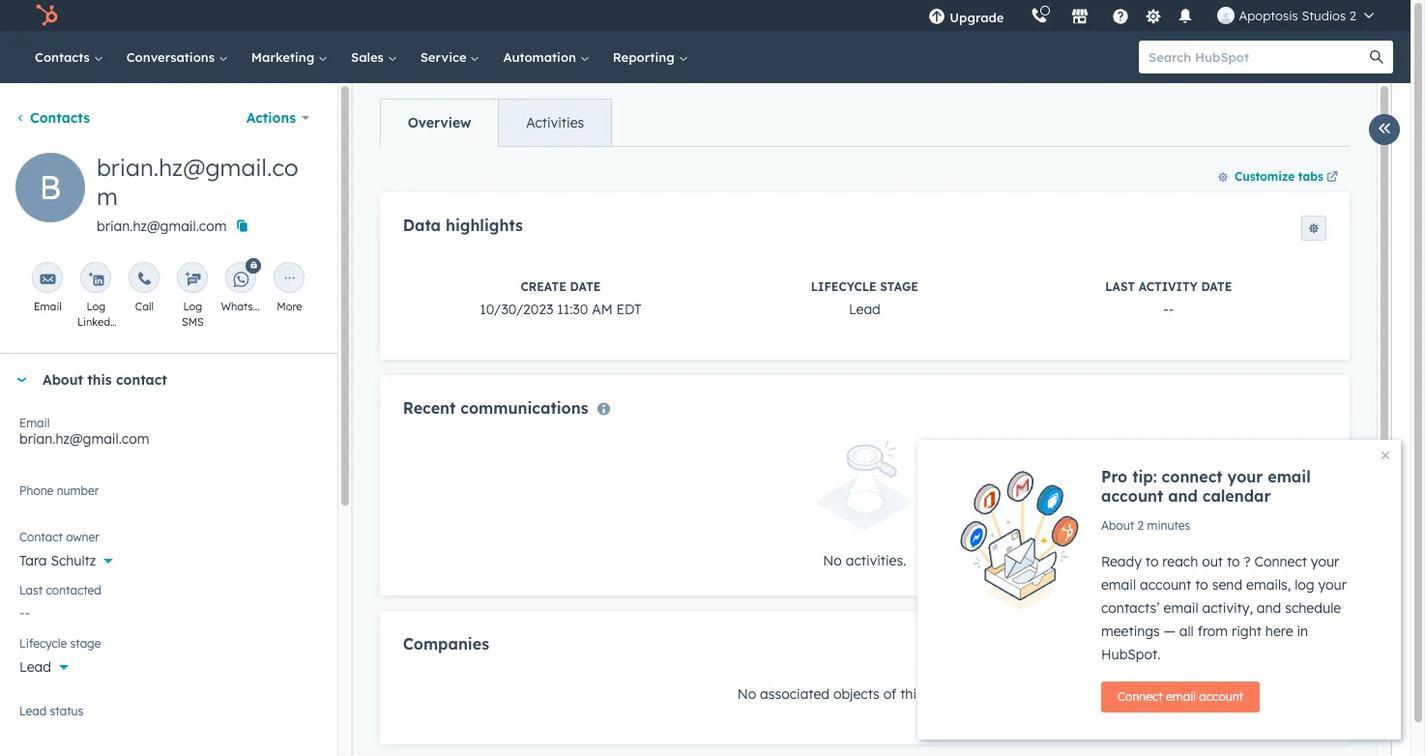 Task type: describe. For each thing, give the bounding box(es) containing it.
navigation containing overview
[[380, 99, 612, 147]]

0 horizontal spatial to
[[1146, 553, 1159, 571]]

ready
[[1102, 553, 1142, 571]]

tip:
[[1133, 467, 1158, 487]]

apoptosis studios 2
[[1240, 8, 1357, 23]]

this inside dropdown button
[[87, 371, 112, 389]]

account inside pro tip: connect your email account and calendar
[[1102, 487, 1164, 506]]

lead button
[[19, 648, 318, 680]]

Last contacted text field
[[19, 595, 318, 626]]

last for last activity date --
[[1106, 280, 1136, 294]]

tara schultz image
[[1218, 7, 1236, 24]]

activities button
[[498, 100, 612, 146]]

associated
[[760, 686, 830, 703]]

add button
[[1226, 634, 1290, 660]]

contacts'
[[1102, 600, 1160, 617]]

contacted
[[46, 583, 101, 598]]

0 vertical spatial contacts link
[[23, 31, 115, 83]]

ready to reach out to ? connect your email account to send emails, log your contacts' email activity, and schedule meetings — all from right here in hubspot.
[[1102, 553, 1347, 664]]

about this contact button
[[0, 354, 318, 406]]

log sms
[[182, 300, 204, 329]]

actions button
[[234, 99, 322, 137]]

studios
[[1302, 8, 1347, 23]]

from
[[1198, 623, 1229, 640]]

highlights
[[446, 216, 523, 235]]

recent
[[403, 399, 456, 418]]

companies
[[403, 634, 489, 653]]

tara schultz
[[19, 552, 96, 570]]

schedule
[[1286, 600, 1342, 617]]

out
[[1202, 553, 1224, 571]]

reporting link
[[601, 31, 700, 83]]

search button
[[1361, 41, 1394, 74]]

apoptosis
[[1240, 8, 1299, 23]]

notifications button
[[1170, 0, 1203, 31]]

and inside pro tip: connect your email account and calendar
[[1169, 487, 1198, 506]]

customize tabs
[[1235, 169, 1324, 184]]

m
[[97, 182, 118, 211]]

customize
[[1235, 169, 1295, 184]]

recent communications
[[403, 399, 589, 418]]

actions
[[246, 109, 296, 127]]

date inside create date 10/30/2023 11:30 am edt
[[570, 280, 601, 294]]

brian.hz@gmail.co m
[[97, 153, 299, 211]]

type
[[927, 686, 956, 703]]

about this contact
[[43, 371, 167, 389]]

11:30
[[557, 301, 588, 319]]

lead status
[[19, 704, 83, 719]]

2 inside popup button
[[1350, 8, 1357, 23]]

call
[[135, 300, 154, 313]]

account inside ready to reach out to ? connect your email account to send emails, log your contacts' email activity, and schedule meetings — all from right here in hubspot.
[[1140, 576, 1192, 594]]

upgrade image
[[929, 9, 946, 26]]

calling icon button
[[1024, 3, 1057, 28]]

emails,
[[1247, 576, 1292, 594]]

close image
[[1382, 452, 1390, 459]]

help button
[[1105, 0, 1138, 31]]

service
[[420, 49, 471, 65]]

hubspot.
[[1102, 646, 1161, 664]]

automation link
[[492, 31, 601, 83]]

stage
[[70, 636, 101, 651]]

settings link
[[1142, 5, 1166, 26]]

communications
[[461, 399, 589, 418]]

right
[[1232, 623, 1262, 640]]

log
[[183, 300, 202, 313]]

no activities.
[[823, 552, 907, 569]]

2 - from the left
[[1169, 301, 1175, 319]]

data
[[403, 216, 441, 235]]

log
[[1295, 576, 1315, 594]]

brian.hz@gmail.co
[[97, 153, 299, 182]]

phone number
[[19, 484, 99, 498]]

connect email account button
[[1102, 682, 1260, 713]]

add
[[1256, 639, 1278, 654]]

all
[[1180, 623, 1194, 640]]

number
[[57, 484, 99, 498]]

about for about this contact
[[43, 371, 83, 389]]

hubspot image
[[35, 4, 58, 27]]

pro
[[1102, 467, 1128, 487]]

notifications image
[[1178, 9, 1195, 26]]

menu containing apoptosis studios 2
[[915, 0, 1388, 31]]

date inside last activity date --
[[1202, 280, 1233, 294]]

apoptosis studios 2 button
[[1207, 0, 1386, 31]]

account inside connect email account button
[[1200, 690, 1244, 704]]

connect inside ready to reach out to ? connect your email account to send emails, log your contacts' email activity, and schedule meetings — all from right here in hubspot.
[[1255, 553, 1308, 571]]

marketplaces button
[[1061, 0, 1101, 31]]

and inside ready to reach out to ? connect your email account to send emails, log your contacts' email activity, and schedule meetings — all from right here in hubspot.
[[1257, 600, 1282, 617]]

search image
[[1371, 50, 1384, 64]]

lifecycle for lifecycle stage lead
[[811, 280, 877, 294]]

schultz
[[51, 552, 96, 570]]

Search HubSpot search field
[[1139, 41, 1376, 74]]

help image
[[1113, 9, 1130, 26]]

create date 10/30/2023 11:30 am edt
[[480, 280, 642, 319]]

marketing
[[251, 49, 318, 65]]

pro tip: connect your email account and calendar
[[1102, 467, 1311, 506]]

lifecycle for lifecycle stage
[[19, 636, 67, 651]]

email image
[[40, 272, 55, 287]]

tara schultz button
[[19, 542, 318, 574]]

in
[[1298, 623, 1309, 640]]

1 - from the left
[[1164, 301, 1169, 319]]

marketplaces image
[[1072, 9, 1090, 26]]

upgrade
[[950, 10, 1004, 25]]

exist.
[[960, 686, 993, 703]]

automation
[[503, 49, 580, 65]]

1 vertical spatial brian.hz@gmail.com
[[19, 430, 149, 448]]

of
[[884, 686, 897, 703]]

Phone number text field
[[19, 481, 318, 519]]

tabs
[[1299, 169, 1324, 184]]

1 horizontal spatial this
[[901, 686, 924, 703]]

lead for lead status
[[19, 704, 47, 719]]

more image
[[282, 272, 297, 287]]

lifecycle stage lead
[[811, 280, 919, 319]]

conversations link
[[115, 31, 240, 83]]

no associated objects of this type exist.
[[738, 686, 993, 703]]

caret image
[[15, 378, 27, 383]]



Task type: vqa. For each thing, say whether or not it's contained in the screenshot.
Contacts link to the top
yes



Task type: locate. For each thing, give the bounding box(es) containing it.
meetings
[[1102, 623, 1160, 640]]

0 vertical spatial lead
[[849, 301, 881, 319]]

brian.hz@gmail.com up call image
[[97, 218, 227, 235]]

phone
[[19, 484, 54, 498]]

send
[[1213, 576, 1243, 594]]

1 vertical spatial account
[[1140, 576, 1192, 594]]

activities
[[527, 114, 584, 132]]

activity
[[1139, 280, 1198, 294]]

1 horizontal spatial date
[[1202, 280, 1233, 294]]

customize tabs link
[[1209, 162, 1350, 192]]

2 left "minutes"
[[1138, 518, 1144, 533]]

1 vertical spatial connect
[[1118, 690, 1163, 704]]

email brian.hz@gmail.com
[[19, 416, 149, 448]]

last inside last activity date --
[[1106, 280, 1136, 294]]

0 horizontal spatial and
[[1169, 487, 1198, 506]]

navigation
[[380, 99, 612, 147]]

2 vertical spatial your
[[1319, 576, 1347, 594]]

whatsapp image
[[233, 272, 249, 287]]

email inside email brian.hz@gmail.com
[[19, 416, 50, 430]]

no inside alert
[[823, 552, 842, 569]]

your right log
[[1319, 576, 1347, 594]]

2 date from the left
[[1202, 280, 1233, 294]]

service link
[[409, 31, 492, 83]]

your
[[1228, 467, 1264, 487], [1311, 553, 1340, 571], [1319, 576, 1347, 594]]

activities.
[[846, 552, 907, 569]]

—
[[1164, 623, 1176, 640]]

2 horizontal spatial to
[[1227, 553, 1241, 571]]

contact owner
[[19, 530, 99, 545]]

minutes
[[1148, 518, 1191, 533]]

more
[[277, 300, 302, 313]]

and up "minutes"
[[1169, 487, 1198, 506]]

lifecycle left the stage on the top right of the page
[[811, 280, 877, 294]]

0 vertical spatial lifecycle
[[811, 280, 877, 294]]

1 vertical spatial contacts link
[[15, 109, 90, 127]]

0 horizontal spatial no
[[738, 686, 757, 703]]

edt
[[617, 301, 642, 319]]

0 vertical spatial your
[[1228, 467, 1264, 487]]

no activities. alert
[[403, 441, 1327, 572]]

contacts link
[[23, 31, 115, 83], [15, 109, 90, 127]]

date
[[570, 280, 601, 294], [1202, 280, 1233, 294]]

menu
[[915, 0, 1388, 31]]

lifecycle
[[811, 280, 877, 294], [19, 636, 67, 651]]

lead left status at the left of page
[[19, 704, 47, 719]]

1 horizontal spatial and
[[1257, 600, 1282, 617]]

1 vertical spatial last
[[19, 583, 43, 598]]

1 horizontal spatial last
[[1106, 280, 1136, 294]]

to
[[1146, 553, 1159, 571], [1227, 553, 1241, 571], [1196, 576, 1209, 594]]

last left activity
[[1106, 280, 1136, 294]]

0 horizontal spatial date
[[570, 280, 601, 294]]

lead
[[849, 301, 881, 319], [19, 659, 51, 676], [19, 704, 47, 719]]

calendar
[[1203, 487, 1271, 506]]

1 horizontal spatial no
[[823, 552, 842, 569]]

1 vertical spatial and
[[1257, 600, 1282, 617]]

create
[[521, 280, 567, 294]]

1 vertical spatial email
[[19, 416, 50, 430]]

contacts
[[35, 49, 94, 65], [30, 109, 90, 127]]

am
[[592, 301, 613, 319]]

no left associated at the bottom of the page
[[738, 686, 757, 703]]

0 vertical spatial account
[[1102, 487, 1164, 506]]

0 vertical spatial and
[[1169, 487, 1198, 506]]

connect
[[1162, 467, 1223, 487]]

reach
[[1163, 553, 1199, 571]]

0 horizontal spatial last
[[19, 583, 43, 598]]

your inside pro tip: connect your email account and calendar
[[1228, 467, 1264, 487]]

lead inside lifecycle stage lead
[[849, 301, 881, 319]]

0 horizontal spatial 2
[[1138, 518, 1144, 533]]

email for email brian.hz@gmail.com
[[19, 416, 50, 430]]

last down 'tara'
[[19, 583, 43, 598]]

1 vertical spatial no
[[738, 686, 757, 703]]

2 right studios
[[1350, 8, 1357, 23]]

0 vertical spatial last
[[1106, 280, 1136, 294]]

stage
[[880, 280, 919, 294]]

last
[[1106, 280, 1136, 294], [19, 583, 43, 598]]

brian.hz@gmail.com up "number" at the left bottom of page
[[19, 430, 149, 448]]

connect up emails,
[[1255, 553, 1308, 571]]

lifecycle left stage
[[19, 636, 67, 651]]

0 horizontal spatial lifecycle
[[19, 636, 67, 651]]

about for about 2 minutes
[[1102, 518, 1135, 533]]

reporting
[[613, 49, 679, 65]]

0 horizontal spatial this
[[87, 371, 112, 389]]

and down emails,
[[1257, 600, 1282, 617]]

no left the activities.
[[823, 552, 842, 569]]

0 vertical spatial about
[[43, 371, 83, 389]]

0 vertical spatial 2
[[1350, 8, 1357, 23]]

sales
[[351, 49, 388, 65]]

0 vertical spatial no
[[823, 552, 842, 569]]

contact
[[116, 371, 167, 389]]

10/30/2023
[[480, 301, 554, 319]]

account down reach
[[1140, 576, 1192, 594]]

to left send
[[1196, 576, 1209, 594]]

activity,
[[1203, 600, 1254, 617]]

your right "connect"
[[1228, 467, 1264, 487]]

settings image
[[1145, 8, 1163, 26]]

overview button
[[381, 100, 498, 146]]

date up "11:30"
[[570, 280, 601, 294]]

2 vertical spatial account
[[1200, 690, 1244, 704]]

about inside dropdown button
[[43, 371, 83, 389]]

0 horizontal spatial connect
[[1118, 690, 1163, 704]]

log sms image
[[185, 272, 201, 287]]

1 vertical spatial lead
[[19, 659, 51, 676]]

0 vertical spatial this
[[87, 371, 112, 389]]

marketing link
[[240, 31, 340, 83]]

lead down lifecycle stage
[[19, 659, 51, 676]]

no for no activities.
[[823, 552, 842, 569]]

contact
[[19, 530, 63, 545]]

?
[[1244, 553, 1251, 571]]

last for last contacted
[[19, 583, 43, 598]]

date right activity
[[1202, 280, 1233, 294]]

1 horizontal spatial lifecycle
[[811, 280, 877, 294]]

whatsapp
[[221, 300, 273, 313]]

and
[[1169, 487, 1198, 506], [1257, 600, 1282, 617]]

1 vertical spatial lifecycle
[[19, 636, 67, 651]]

lifecycle inside lifecycle stage lead
[[811, 280, 877, 294]]

lead down the stage on the top right of the page
[[849, 301, 881, 319]]

1 horizontal spatial to
[[1196, 576, 1209, 594]]

about up ready
[[1102, 518, 1135, 533]]

to left the ?
[[1227, 553, 1241, 571]]

connect
[[1255, 553, 1308, 571], [1118, 690, 1163, 704]]

email inside button
[[1167, 690, 1197, 704]]

1 vertical spatial your
[[1311, 553, 1340, 571]]

1 vertical spatial about
[[1102, 518, 1135, 533]]

your up log
[[1311, 553, 1340, 571]]

sms
[[182, 315, 204, 329]]

calling icon image
[[1032, 8, 1049, 25]]

conversations
[[126, 49, 218, 65]]

email inside pro tip: connect your email account and calendar
[[1268, 467, 1311, 487]]

menu item
[[1018, 0, 1022, 31]]

tara
[[19, 552, 47, 570]]

about
[[43, 371, 83, 389], [1102, 518, 1135, 533]]

2 vertical spatial lead
[[19, 704, 47, 719]]

overview
[[408, 114, 471, 132]]

lifecycle stage
[[19, 636, 101, 651]]

0 horizontal spatial about
[[43, 371, 83, 389]]

this right the of
[[901, 686, 924, 703]]

owner
[[66, 530, 99, 545]]

0 vertical spatial connect
[[1255, 553, 1308, 571]]

1 horizontal spatial connect
[[1255, 553, 1308, 571]]

last contacted
[[19, 583, 101, 598]]

0 vertical spatial brian.hz@gmail.com
[[97, 218, 227, 235]]

call image
[[137, 272, 152, 287]]

0 vertical spatial contacts
[[35, 49, 94, 65]]

connect inside button
[[1118, 690, 1163, 704]]

email for email
[[34, 300, 62, 313]]

1 vertical spatial contacts
[[30, 109, 90, 127]]

1 horizontal spatial about
[[1102, 518, 1135, 533]]

account
[[1102, 487, 1164, 506], [1140, 576, 1192, 594], [1200, 690, 1244, 704]]

email
[[34, 300, 62, 313], [19, 416, 50, 430]]

lead inside lead popup button
[[19, 659, 51, 676]]

lead for lead
[[19, 659, 51, 676]]

1 vertical spatial this
[[901, 686, 924, 703]]

hubspot link
[[23, 4, 73, 27]]

2
[[1350, 8, 1357, 23], [1138, 518, 1144, 533]]

no for no associated objects of this type exist.
[[738, 686, 757, 703]]

email down the caret icon in the left of the page
[[19, 416, 50, 430]]

this left contact
[[87, 371, 112, 389]]

account down add button
[[1200, 690, 1244, 704]]

0 vertical spatial email
[[34, 300, 62, 313]]

sales link
[[340, 31, 409, 83]]

1 date from the left
[[570, 280, 601, 294]]

to left reach
[[1146, 553, 1159, 571]]

1 horizontal spatial 2
[[1350, 8, 1357, 23]]

account up about 2 minutes
[[1102, 487, 1164, 506]]

here
[[1266, 623, 1294, 640]]

data highlights
[[403, 216, 523, 235]]

email down email icon
[[34, 300, 62, 313]]

about right the caret icon in the left of the page
[[43, 371, 83, 389]]

1 vertical spatial 2
[[1138, 518, 1144, 533]]

connect down hubspot.
[[1118, 690, 1163, 704]]

log linkedin message image
[[88, 272, 104, 287]]

about 2 minutes
[[1102, 518, 1191, 533]]



